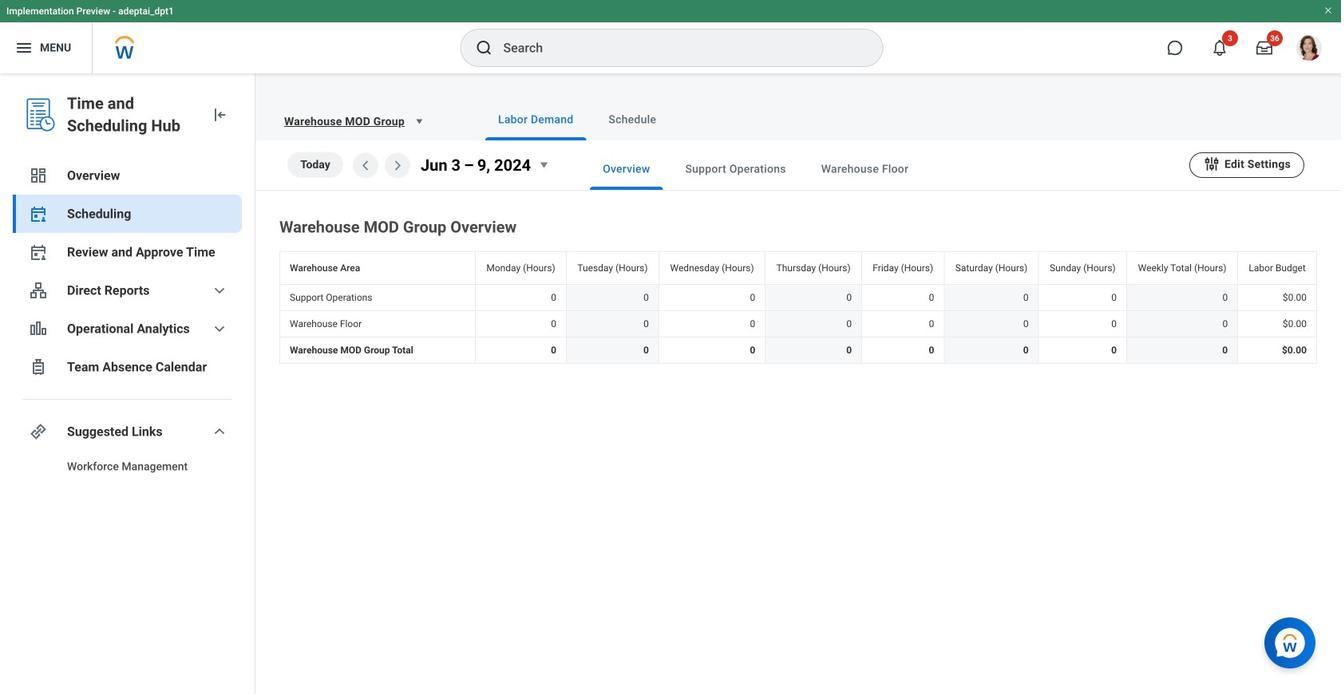 Task type: locate. For each thing, give the bounding box(es) containing it.
1 chevron down small image from the top
[[210, 281, 229, 300]]

chevron down small image for view team icon
[[210, 281, 229, 300]]

time and scheduling hub element
[[67, 93, 197, 137]]

calendar user solid image
[[29, 204, 48, 224], [29, 243, 48, 262]]

2 chevron down small image from the top
[[210, 319, 229, 338]]

caret down small image
[[411, 113, 427, 129], [534, 155, 553, 174]]

2 calendar user solid image from the top
[[29, 243, 48, 262]]

0 vertical spatial caret down small image
[[411, 113, 427, 129]]

search image
[[475, 38, 494, 57]]

calendar user solid image down dashboard icon
[[29, 204, 48, 224]]

0 vertical spatial calendar user solid image
[[29, 204, 48, 224]]

3 chevron down small image from the top
[[210, 422, 229, 441]]

tab panel
[[255, 141, 1341, 367]]

0 horizontal spatial caret down small image
[[411, 113, 427, 129]]

chevron down small image for "chart" 'icon'
[[210, 319, 229, 338]]

navigation pane region
[[0, 73, 255, 695]]

view team image
[[29, 281, 48, 300]]

0 vertical spatial chevron down small image
[[210, 281, 229, 300]]

1 calendar user solid image from the top
[[29, 204, 48, 224]]

link image
[[29, 422, 48, 441]]

2 vertical spatial chevron down small image
[[210, 422, 229, 441]]

1 vertical spatial calendar user solid image
[[29, 243, 48, 262]]

dashboard image
[[29, 166, 48, 185]]

inbox large image
[[1257, 40, 1273, 56]]

calendar user solid image up view team icon
[[29, 243, 48, 262]]

0 vertical spatial tab list
[[453, 99, 1322, 141]]

banner
[[0, 0, 1341, 73]]

transformation import image
[[210, 105, 229, 125]]

chevron down small image for link image
[[210, 422, 229, 441]]

chevron down small image
[[210, 281, 229, 300], [210, 319, 229, 338], [210, 422, 229, 441]]

tab list
[[453, 99, 1322, 141], [558, 148, 1190, 190]]

profile logan mcneil image
[[1297, 35, 1322, 64]]

1 vertical spatial chevron down small image
[[210, 319, 229, 338]]

1 vertical spatial caret down small image
[[534, 155, 553, 174]]



Task type: vqa. For each thing, say whether or not it's contained in the screenshot.
arrow right image
no



Task type: describe. For each thing, give the bounding box(es) containing it.
1 vertical spatial tab list
[[558, 148, 1190, 190]]

chevron left small image
[[356, 156, 375, 175]]

configure image
[[1203, 155, 1221, 173]]

justify image
[[14, 38, 34, 57]]

chevron right small image
[[388, 156, 407, 175]]

task timeoff image
[[29, 358, 48, 377]]

notifications large image
[[1212, 40, 1228, 56]]

close environment banner image
[[1324, 6, 1333, 15]]

Search Workday  search field
[[503, 30, 850, 65]]

1 horizontal spatial caret down small image
[[534, 155, 553, 174]]

chart image
[[29, 319, 48, 338]]



